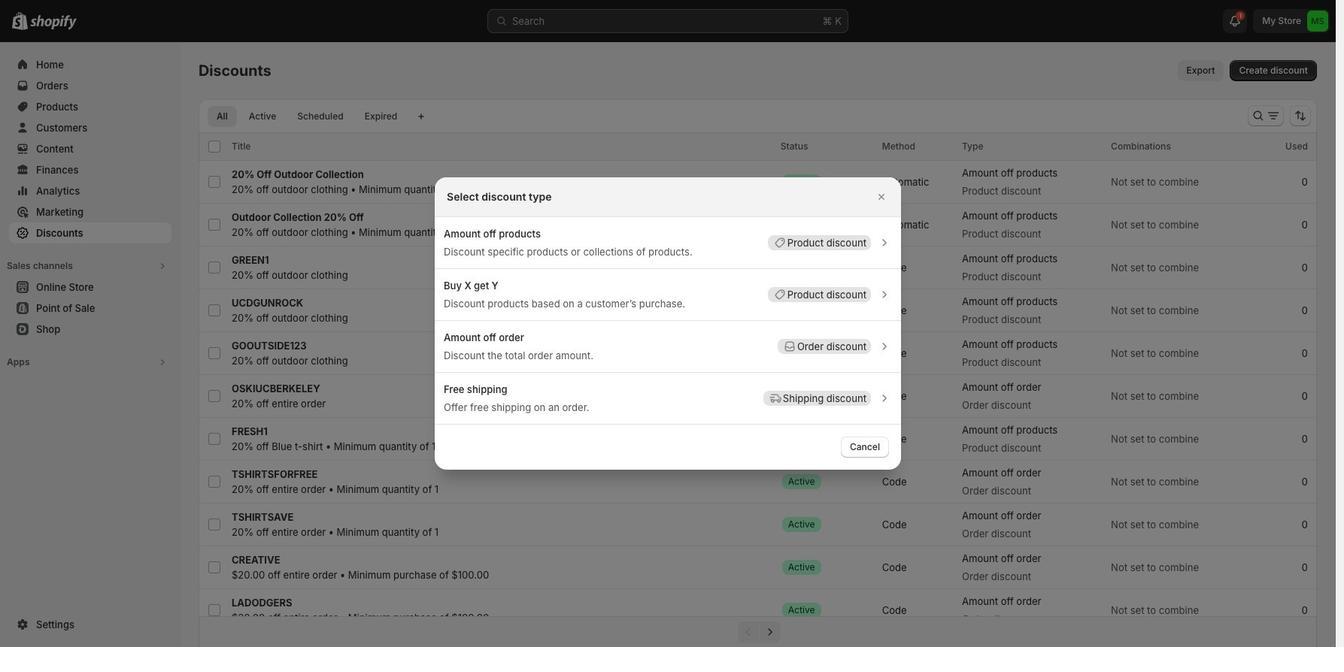 Task type: vqa. For each thing, say whether or not it's contained in the screenshot.
text box
no



Task type: locate. For each thing, give the bounding box(es) containing it.
tab list
[[205, 105, 409, 127]]

dialog
[[0, 178, 1336, 470]]

pagination element
[[199, 617, 1317, 648]]

shopify image
[[30, 15, 77, 30]]



